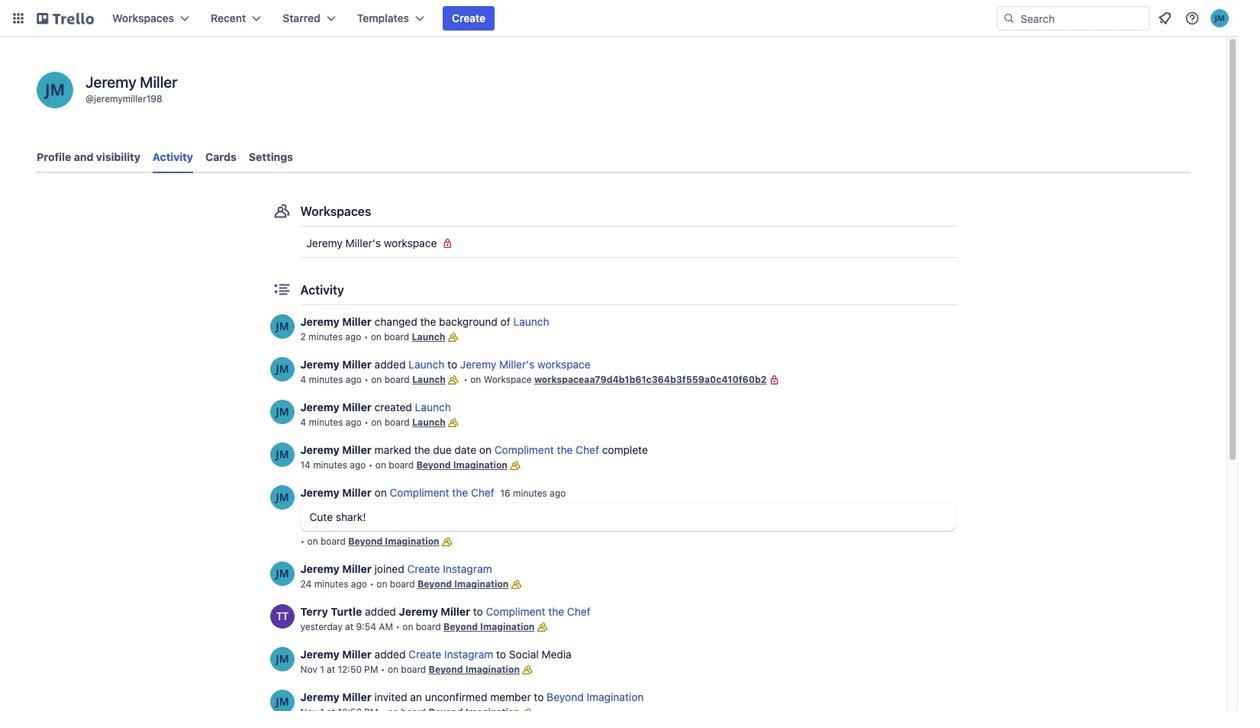 Task type: describe. For each thing, give the bounding box(es) containing it.
beyond down due
[[417, 460, 451, 471]]

workspaces inside dropdown button
[[112, 11, 174, 24]]

create instagram link for added
[[409, 648, 494, 661]]

14 minutes ago • on board beyond imagination
[[300, 460, 508, 471]]

all members of the workspace can see and edit this board. image down member
[[520, 706, 535, 712]]

jeremy miller @ jeremymiller198
[[86, 73, 178, 105]]

media
[[542, 648, 572, 661]]

instagram for joined
[[443, 563, 492, 576]]

1 vertical spatial compliment
[[390, 486, 449, 499]]

switch to… image
[[11, 11, 26, 26]]

created
[[375, 401, 412, 414]]

ago for created
[[346, 417, 362, 428]]

2 minutes ago • on board launch
[[300, 331, 445, 343]]

on down marked
[[376, 460, 386, 471]]

complete
[[602, 444, 648, 457]]

visibility
[[96, 150, 140, 163]]

miller for jeremy miller invited an unconfirmed member to beyond imagination
[[342, 691, 372, 704]]

templates button
[[348, 6, 434, 31]]

jeremy miller added launch to jeremy miller's workspace
[[300, 358, 591, 371]]

on down cute
[[307, 536, 318, 547]]

cards
[[205, 150, 237, 163]]

14 minutes ago link
[[300, 460, 366, 471]]

social
[[509, 648, 539, 661]]

on down the changed
[[371, 331, 382, 343]]

board down jeremy miller joined create instagram
[[390, 579, 415, 590]]

compliment the chef link for on
[[390, 486, 495, 499]]

• down jeremy miller created launch
[[364, 417, 369, 428]]

turtle
[[331, 606, 362, 619]]

minutes for changed the background of
[[309, 331, 343, 343]]

workspaceaa79d4b1b61c364b3f559a0c410f60b2 link
[[534, 374, 767, 386]]

jeremy for jeremy miller joined create instagram
[[300, 563, 340, 576]]

yesterday
[[300, 622, 343, 633]]

miller for jeremy miller created launch
[[342, 401, 372, 414]]

0 vertical spatial activity
[[153, 150, 193, 163]]

all members of the workspace can see and edit this board. image for launch
[[446, 415, 461, 431]]

all members of the workspace can see and edit this board. image for yesterday at 9:54 am • on board beyond imagination
[[535, 620, 550, 635]]

1 vertical spatial activity
[[300, 283, 344, 297]]

am
[[379, 622, 393, 633]]

open information menu image
[[1185, 11, 1200, 26]]

jeremy for jeremy miller added create instagram to social media
[[300, 648, 340, 661]]

jeremy miller (jeremymiller198) image for joined
[[270, 562, 294, 586]]

compliment the chef link for marked the due date on
[[495, 444, 599, 457]]

jeremy for jeremy miller marked the due date on compliment the chef complete
[[300, 444, 340, 457]]

to down background
[[448, 358, 457, 371]]

jeremy miller changed the background of launch
[[300, 315, 550, 328]]

jeremy for jeremy miller changed the background of launch
[[300, 315, 340, 328]]

templates
[[357, 11, 409, 24]]

9:54
[[356, 622, 376, 633]]

profile and visibility
[[37, 150, 140, 163]]

• down the jeremy miller added launch to jeremy miller's workspace
[[464, 374, 468, 386]]

and
[[74, 150, 93, 163]]

0 vertical spatial at
[[345, 622, 354, 633]]

• up 24 on the left of the page
[[300, 536, 305, 547]]

miller for jeremy miller added launch to jeremy miller's workspace
[[342, 358, 372, 371]]

starred button
[[274, 6, 345, 31]]

settings
[[249, 150, 293, 163]]

instagram for added
[[444, 648, 494, 661]]

terry turtle added jeremy miller to compliment the chef
[[300, 606, 591, 619]]

board down the changed
[[384, 331, 409, 343]]

all members of the workspace can see and edit this board. image for 24 minutes ago • on board beyond imagination
[[509, 577, 524, 593]]

added for terry turtle
[[365, 606, 396, 619]]

beyond imagination link for complete
[[417, 460, 508, 471]]

create button
[[443, 6, 495, 31]]

to up jeremy miller added create instagram to social media
[[473, 606, 483, 619]]

jeremy miller (jeremymiller198) image for on
[[270, 486, 294, 510]]

create inside button
[[452, 11, 486, 24]]

ago for joined
[[351, 579, 367, 590]]

24
[[300, 579, 312, 590]]

nov 1 at 12:50 pm • on board beyond imagination
[[300, 664, 520, 676]]

jeremy for jeremy miller added launch to jeremy miller's workspace
[[300, 358, 340, 371]]

beyond imagination link for to social media
[[429, 664, 520, 676]]

jeremy miller (jeremymiller198) image for marked the due date on
[[270, 443, 294, 467]]

primary element
[[0, 0, 1239, 37]]

minutes for marked the due date on
[[313, 460, 347, 471]]

cards link
[[205, 144, 237, 171]]

12:50
[[338, 664, 362, 676]]

on left workspace
[[471, 374, 481, 386]]

board down "cute shark!"
[[321, 536, 346, 547]]

on right pm
[[388, 664, 399, 676]]

create instagram link for joined
[[407, 563, 492, 576]]

ago inside jeremy miller on compliment the chef 16 minutes ago
[[550, 488, 566, 499]]

pm
[[364, 664, 378, 676]]

miller for jeremy miller on compliment the chef 16 minutes ago
[[342, 486, 372, 499]]

miller for jeremy miller joined create instagram
[[342, 563, 372, 576]]

• right 14 minutes ago link
[[369, 460, 373, 471]]

Search field
[[1016, 7, 1149, 30]]

2 vertical spatial added
[[375, 648, 406, 661]]

board down jeremy miller added create instagram to social media
[[401, 664, 426, 676]]

marked
[[375, 444, 411, 457]]

miller for jeremy miller added create instagram to social media
[[342, 648, 372, 661]]

of
[[501, 315, 511, 328]]

16
[[501, 488, 511, 499]]

terry
[[300, 606, 328, 619]]

on right am
[[403, 622, 413, 633]]

the left due
[[414, 444, 430, 457]]

14
[[300, 460, 311, 471]]

0 horizontal spatial miller's
[[346, 237, 381, 250]]

workspaceaa79d4b1b61c364b3f559a0c410f60b2
[[534, 374, 767, 386]]

the up media
[[548, 606, 564, 619]]

1 vertical spatial workspace
[[538, 358, 591, 371]]

1 vertical spatial chef
[[471, 486, 495, 499]]

recent
[[211, 11, 246, 24]]

jeremy miller's workspace
[[307, 237, 437, 250]]

miller up yesterday at 9:54 am • on board beyond imagination
[[441, 606, 470, 619]]

sm image
[[440, 236, 455, 251]]

to left "social"
[[496, 648, 506, 661]]

all members of the workspace can see and edit this board. image for the
[[445, 330, 461, 345]]

• down jeremy miller joined create instagram
[[370, 579, 374, 590]]

on down jeremy miller created launch
[[371, 417, 382, 428]]

beyond imagination link down media
[[547, 691, 644, 704]]

1 vertical spatial at
[[327, 664, 335, 676]]

due
[[433, 444, 452, 457]]

0 vertical spatial compliment
[[495, 444, 554, 457]]

jeremymiller198
[[94, 93, 162, 105]]

16 minutes ago link
[[501, 488, 566, 499]]

0 vertical spatial chef
[[576, 444, 599, 457]]

• on board beyond imagination
[[300, 536, 440, 547]]

jeremy miller (jeremymiller198) image for jeremy miller changed the background of launch
[[270, 315, 294, 339]]



Task type: locate. For each thing, give the bounding box(es) containing it.
miller inside "jeremy miller @ jeremymiller198"
[[140, 73, 178, 91]]

search image
[[1003, 12, 1016, 24]]

1 horizontal spatial workspaces
[[300, 205, 371, 218]]

ago up jeremy miller created launch
[[346, 374, 362, 386]]

1 horizontal spatial activity
[[300, 283, 344, 297]]

miller's
[[346, 237, 381, 250], [499, 358, 535, 371]]

1 vertical spatial create instagram link
[[409, 648, 494, 661]]

compliment up "social"
[[486, 606, 546, 619]]

• on workspace workspaceaa79d4b1b61c364b3f559a0c410f60b2
[[461, 374, 767, 386]]

ago up turtle
[[351, 579, 367, 590]]

minutes right 24 on the left of the page
[[314, 579, 349, 590]]

jeremy miller (jeremymiller198) image
[[1211, 9, 1229, 27], [37, 72, 73, 108], [270, 315, 294, 339], [270, 357, 294, 382], [270, 400, 294, 425], [270, 690, 294, 712]]

to
[[448, 358, 457, 371], [473, 606, 483, 619], [496, 648, 506, 661], [534, 691, 544, 704]]

jeremy
[[86, 73, 136, 91], [307, 237, 343, 250], [300, 315, 340, 328], [300, 358, 340, 371], [460, 358, 496, 371], [300, 401, 340, 414], [300, 444, 340, 457], [300, 486, 340, 499], [300, 563, 340, 576], [399, 606, 438, 619], [300, 648, 340, 661], [300, 691, 340, 704]]

background
[[439, 315, 498, 328]]

1 jeremy miller (jeremymiller198) image from the top
[[270, 443, 294, 467]]

compliment down 14 minutes ago • on board beyond imagination
[[390, 486, 449, 499]]

added up pm
[[375, 648, 406, 661]]

beyond imagination link for to
[[444, 622, 535, 633]]

member
[[490, 691, 531, 704]]

0 vertical spatial 4 minutes ago • on board launch
[[300, 374, 446, 386]]

jeremy for jeremy miller's workspace
[[307, 237, 343, 250]]

miller
[[140, 73, 178, 91], [342, 315, 372, 328], [342, 358, 372, 371], [342, 401, 372, 414], [342, 444, 372, 457], [342, 486, 372, 499], [342, 563, 372, 576], [441, 606, 470, 619], [342, 648, 372, 661], [342, 691, 372, 704]]

the up 16 minutes ago link at the bottom of page
[[557, 444, 573, 457]]

beyond imagination link up terry turtle added jeremy miller to compliment the chef
[[418, 579, 509, 590]]

at down turtle
[[345, 622, 354, 633]]

at
[[345, 622, 354, 633], [327, 664, 335, 676]]

0 vertical spatial added
[[375, 358, 406, 371]]

0 vertical spatial all members of the workspace can see and edit this board. image
[[445, 330, 461, 345]]

• down 'jeremy miller changed the background of launch'
[[364, 331, 368, 343]]

miller up shark!
[[342, 486, 372, 499]]

jeremy miller joined create instagram
[[300, 563, 492, 576]]

on down "joined"
[[377, 579, 387, 590]]

beyond imagination link for jeremy miller joined create instagram
[[418, 579, 509, 590]]

@
[[86, 93, 94, 105]]

added up am
[[365, 606, 396, 619]]

ago down jeremy miller created launch
[[346, 417, 362, 428]]

2 vertical spatial all members of the workspace can see and edit this board. image
[[520, 663, 535, 678]]

launch
[[514, 315, 550, 328], [412, 331, 445, 343], [409, 358, 445, 371], [412, 374, 446, 386], [415, 401, 451, 414], [412, 417, 446, 428]]

joined
[[375, 563, 404, 576]]

• up jeremy miller created launch
[[364, 374, 369, 386]]

on right date
[[479, 444, 492, 457]]

workspaces
[[112, 11, 174, 24], [300, 205, 371, 218]]

to right member
[[534, 691, 544, 704]]

miller up 2 minutes ago • on board launch
[[342, 315, 372, 328]]

beyond down shark!
[[348, 536, 383, 547]]

instagram
[[443, 563, 492, 576], [444, 648, 494, 661]]

24 minutes ago link
[[300, 579, 367, 590]]

an
[[410, 691, 422, 704]]

minutes for joined
[[314, 579, 349, 590]]

2 vertical spatial compliment
[[486, 606, 546, 619]]

4 minutes ago • on board launch down jeremy miller created launch
[[300, 417, 446, 428]]

2 vertical spatial create
[[409, 648, 441, 661]]

miller up jeremymiller198
[[140, 73, 178, 91]]

create for added
[[409, 648, 441, 661]]

invited
[[375, 691, 407, 704]]

back to home image
[[37, 6, 94, 31]]

minutes inside jeremy miller on compliment the chef 16 minutes ago
[[513, 488, 547, 499]]

workspaces up jeremy miller's workspace
[[300, 205, 371, 218]]

ago right 16
[[550, 488, 566, 499]]

board up created
[[385, 374, 410, 386]]

compliment the chef link
[[495, 444, 599, 457], [390, 486, 495, 499], [486, 606, 591, 619]]

shark!
[[336, 511, 366, 524]]

workspace
[[484, 374, 532, 386]]

yesterday at 9:54 am link
[[300, 622, 393, 633]]

jeremy miller (jeremymiller198) image for to
[[270, 357, 294, 382]]

beyond imagination link up "social"
[[444, 622, 535, 633]]

1 horizontal spatial at
[[345, 622, 354, 633]]

beyond down terry turtle added jeremy miller to compliment the chef
[[444, 622, 478, 633]]

activity
[[153, 150, 193, 163], [300, 283, 344, 297]]

all members of the workspace can see and edit this board. image up due
[[446, 415, 461, 431]]

nov 1 at 12:50 pm link
[[300, 664, 378, 676]]

ago
[[345, 331, 361, 343], [346, 374, 362, 386], [346, 417, 362, 428], [350, 460, 366, 471], [550, 488, 566, 499], [351, 579, 367, 590]]

added for jeremy miller
[[375, 358, 406, 371]]

0 vertical spatial create instagram link
[[407, 563, 492, 576]]

0 vertical spatial create
[[452, 11, 486, 24]]

minutes up jeremy miller created launch
[[309, 374, 343, 386]]

the right the changed
[[420, 315, 436, 328]]

terry turtle (terryturtle) image
[[270, 605, 294, 629]]

all members of the workspace can see and edit this board. image for • on workspace
[[446, 373, 461, 388]]

0 vertical spatial miller's
[[346, 237, 381, 250]]

board down created
[[385, 417, 410, 428]]

workspaces up "jeremy miller @ jeremymiller198"
[[112, 11, 174, 24]]

cute
[[310, 511, 333, 524]]

0 horizontal spatial activity
[[153, 150, 193, 163]]

the down date
[[452, 486, 468, 499]]

board
[[384, 331, 409, 343], [385, 374, 410, 386], [385, 417, 410, 428], [389, 460, 414, 471], [321, 536, 346, 547], [390, 579, 415, 590], [416, 622, 441, 633], [401, 664, 426, 676]]

added
[[375, 358, 406, 371], [365, 606, 396, 619], [375, 648, 406, 661]]

1 vertical spatial all members of the workspace can see and edit this board. image
[[446, 415, 461, 431]]

jeremy miller (jeremymiller198) image
[[270, 443, 294, 467], [270, 486, 294, 510], [270, 562, 294, 586], [270, 648, 294, 672]]

0 vertical spatial jeremy miller's workspace link
[[300, 231, 957, 256]]

1 vertical spatial 4 minutes ago • on board launch
[[300, 417, 446, 428]]

jeremy miller (jeremymiller198) image for added
[[270, 648, 294, 672]]

at right 1
[[327, 664, 335, 676]]

0 vertical spatial compliment the chef link
[[495, 444, 599, 457]]

3 jeremy miller (jeremymiller198) image from the top
[[270, 562, 294, 586]]

1 vertical spatial jeremy miller's workspace link
[[460, 358, 591, 371]]

settings link
[[249, 144, 293, 171]]

workspace left sm 'icon'
[[384, 237, 437, 250]]

starred
[[283, 11, 320, 24]]

this workspace is private. it's not indexed or visible to those outside the workspace. image
[[767, 373, 782, 388]]

1 horizontal spatial miller's
[[499, 358, 535, 371]]

compliment the chef link down due
[[390, 486, 495, 499]]

ago for changed the background of
[[345, 331, 361, 343]]

on up jeremy miller created launch
[[371, 374, 382, 386]]

profile
[[37, 150, 71, 163]]

minutes up 14 minutes ago link
[[309, 417, 343, 428]]

miller down the 12:50
[[342, 691, 372, 704]]

create for joined
[[407, 563, 440, 576]]

jeremy for jeremy miller created launch
[[300, 401, 340, 414]]

all members of the workspace can see and edit this board. image
[[445, 330, 461, 345], [446, 415, 461, 431], [520, 663, 535, 678]]

board down terry turtle added jeremy miller to compliment the chef
[[416, 622, 441, 633]]

0 vertical spatial 4
[[300, 374, 306, 386]]

ago for marked the due date on
[[350, 460, 366, 471]]

added down 2 minutes ago • on board launch
[[375, 358, 406, 371]]

4 up 14
[[300, 417, 306, 428]]

1 4 minutes ago • on board launch from the top
[[300, 374, 446, 386]]

1 vertical spatial create
[[407, 563, 440, 576]]

changed
[[375, 315, 417, 328]]

minutes right 2
[[309, 331, 343, 343]]

jeremy for jeremy miller invited an unconfirmed member to beyond imagination
[[300, 691, 340, 704]]

1 vertical spatial added
[[365, 606, 396, 619]]

ago right 2
[[345, 331, 361, 343]]

instagram up terry turtle added jeremy miller to compliment the chef
[[443, 563, 492, 576]]

miller for jeremy miller @ jeremymiller198
[[140, 73, 178, 91]]

beyond down jeremy miller added create instagram to social media
[[429, 664, 463, 676]]

compliment
[[495, 444, 554, 457], [390, 486, 449, 499], [486, 606, 546, 619]]

minutes right 14
[[313, 460, 347, 471]]

imagination
[[453, 460, 508, 471], [385, 536, 440, 547], [454, 579, 509, 590], [480, 622, 535, 633], [466, 664, 520, 676], [587, 691, 644, 704]]

recent button
[[202, 6, 271, 31]]

1 vertical spatial instagram
[[444, 648, 494, 661]]

instagram up jeremy miller invited an unconfirmed member to beyond imagination
[[444, 648, 494, 661]]

beyond
[[417, 460, 451, 471], [348, 536, 383, 547], [418, 579, 452, 590], [444, 622, 478, 633], [429, 664, 463, 676], [547, 691, 584, 704]]

jeremy miller invited an unconfirmed member to beyond imagination
[[300, 691, 644, 704]]

beyond up terry turtle added jeremy miller to compliment the chef
[[418, 579, 452, 590]]

board down marked
[[389, 460, 414, 471]]

beyond imagination link
[[417, 460, 508, 471], [348, 536, 440, 547], [418, 579, 509, 590], [444, 622, 535, 633], [429, 664, 520, 676], [547, 691, 644, 704]]

compliment the chef link up 16 minutes ago link at the bottom of page
[[495, 444, 599, 457]]

24 minutes ago • on board beyond imagination
[[300, 579, 509, 590]]

0 horizontal spatial workspace
[[384, 237, 437, 250]]

0 vertical spatial instagram
[[443, 563, 492, 576]]

1 4 from the top
[[300, 374, 306, 386]]

workspace
[[384, 237, 437, 250], [538, 358, 591, 371]]

2 vertical spatial compliment the chef link
[[486, 606, 591, 619]]

beyond down media
[[547, 691, 584, 704]]

4 minutes ago • on board launch up jeremy miller created launch
[[300, 374, 446, 386]]

chef left complete
[[576, 444, 599, 457]]

all members of the workspace can see and edit this board. image down "social"
[[520, 663, 535, 678]]

2 4 minutes ago • on board launch from the top
[[300, 417, 446, 428]]

all members of the workspace can see and edit this board. image down background
[[445, 330, 461, 345]]

all members of the workspace can see and edit this board. image down the jeremy miller added launch to jeremy miller's workspace
[[446, 373, 461, 388]]

miller left created
[[342, 401, 372, 414]]

cute shark!
[[310, 511, 366, 524]]

compliment up 16 minutes ago link at the bottom of page
[[495, 444, 554, 457]]

jeremy miller on compliment the chef 16 minutes ago
[[300, 486, 566, 499]]

ago up shark!
[[350, 460, 366, 471]]

on
[[371, 331, 382, 343], [371, 374, 382, 386], [471, 374, 481, 386], [371, 417, 382, 428], [479, 444, 492, 457], [376, 460, 386, 471], [375, 486, 387, 499], [307, 536, 318, 547], [377, 579, 387, 590], [403, 622, 413, 633], [388, 664, 399, 676]]

create instagram link up unconfirmed
[[409, 648, 494, 661]]

• right pm
[[381, 664, 385, 676]]

1 vertical spatial 4
[[300, 417, 306, 428]]

miller for jeremy miller marked the due date on compliment the chef complete
[[342, 444, 372, 457]]

miller up 24 minutes ago link
[[342, 563, 372, 576]]

jeremy miller (jeremymiller198) image for jeremy miller created launch
[[270, 400, 294, 425]]

minutes right 16
[[513, 488, 547, 499]]

create instagram link
[[407, 563, 492, 576], [409, 648, 494, 661]]

on down 14 minutes ago • on board beyond imagination
[[375, 486, 387, 499]]

minutes for created
[[309, 417, 343, 428]]

• right am
[[396, 622, 400, 633]]

jeremy miller's workspace link
[[300, 231, 957, 256], [460, 358, 591, 371]]

yesterday at 9:54 am • on board beyond imagination
[[300, 622, 535, 633]]

profile and visibility link
[[37, 144, 140, 171]]

date
[[455, 444, 477, 457]]

jeremy miller (jeremymiller198) image for jeremy miller invited an unconfirmed member to beyond imagination
[[270, 690, 294, 712]]

the
[[420, 315, 436, 328], [414, 444, 430, 457], [557, 444, 573, 457], [452, 486, 468, 499], [548, 606, 564, 619]]

1
[[320, 664, 324, 676]]

miller down 2 minutes ago • on board launch
[[342, 358, 372, 371]]

jeremy miller created launch
[[300, 401, 451, 414]]

beyond imagination link up jeremy miller invited an unconfirmed member to beyond imagination
[[429, 664, 520, 676]]

4 jeremy miller (jeremymiller198) image from the top
[[270, 648, 294, 672]]

all members of the workspace can see and edit this board. image for 14 minutes ago • on board beyond imagination
[[508, 458, 523, 473]]

1 vertical spatial miller's
[[499, 358, 535, 371]]

beyond imagination link down date
[[417, 460, 508, 471]]

4 down 2
[[300, 374, 306, 386]]

jeremy miller added create instagram to social media
[[300, 648, 572, 661]]

1 vertical spatial compliment the chef link
[[390, 486, 495, 499]]

2 vertical spatial chef
[[567, 606, 591, 619]]

create
[[452, 11, 486, 24], [407, 563, 440, 576], [409, 648, 441, 661]]

compliment the chef link up "social"
[[486, 606, 591, 619]]

0 notifications image
[[1156, 9, 1174, 27]]

1 vertical spatial workspaces
[[300, 205, 371, 218]]

4 minutes ago • on board launch
[[300, 374, 446, 386], [300, 417, 446, 428]]

jeremy for jeremy miller @ jeremymiller198
[[86, 73, 136, 91]]

jeremy inside "jeremy miller @ jeremymiller198"
[[86, 73, 136, 91]]

all members of the workspace can see and edit this board. image
[[446, 373, 461, 388], [508, 458, 523, 473], [440, 535, 455, 550], [509, 577, 524, 593], [535, 620, 550, 635], [520, 706, 535, 712]]

miller up the 12:50
[[342, 648, 372, 661]]

activity left cards
[[153, 150, 193, 163]]

2 jeremy miller (jeremymiller198) image from the top
[[270, 486, 294, 510]]

workspace up • on workspace workspaceaa79d4b1b61c364b3f559a0c410f60b2
[[538, 358, 591, 371]]

4
[[300, 374, 306, 386], [300, 417, 306, 428]]

chef left 16
[[471, 486, 495, 499]]

chef
[[576, 444, 599, 457], [471, 486, 495, 499], [567, 606, 591, 619]]

0 horizontal spatial workspaces
[[112, 11, 174, 24]]

all members of the workspace can see and edit this board. image up "social"
[[509, 577, 524, 593]]

launch link
[[514, 315, 550, 328], [412, 331, 445, 343], [409, 358, 445, 371], [412, 374, 446, 386], [415, 401, 451, 414], [412, 417, 446, 428]]

jeremy miller marked the due date on compliment the chef complete
[[300, 444, 648, 457]]

0 vertical spatial workspace
[[384, 237, 437, 250]]

activity link
[[153, 144, 193, 173]]

1 horizontal spatial workspace
[[538, 358, 591, 371]]

2 4 from the top
[[300, 417, 306, 428]]

0 vertical spatial workspaces
[[112, 11, 174, 24]]

2
[[300, 331, 306, 343]]

all members of the workspace can see and edit this board. image down jeremy miller on compliment the chef 16 minutes ago
[[440, 535, 455, 550]]

0 horizontal spatial at
[[327, 664, 335, 676]]

•
[[364, 331, 368, 343], [364, 374, 369, 386], [464, 374, 468, 386], [364, 417, 369, 428], [369, 460, 373, 471], [300, 536, 305, 547], [370, 579, 374, 590], [396, 622, 400, 633], [381, 664, 385, 676]]

minutes
[[309, 331, 343, 343], [309, 374, 343, 386], [309, 417, 343, 428], [313, 460, 347, 471], [513, 488, 547, 499], [314, 579, 349, 590]]

beyond imagination link up jeremy miller joined create instagram
[[348, 536, 440, 547]]

create instagram link up terry turtle added jeremy miller to compliment the chef
[[407, 563, 492, 576]]

unconfirmed
[[425, 691, 488, 704]]

workspaces button
[[103, 6, 199, 31]]

miller for jeremy miller changed the background of launch
[[342, 315, 372, 328]]

jeremy for jeremy miller on compliment the chef 16 minutes ago
[[300, 486, 340, 499]]

all members of the workspace can see and edit this board. image up media
[[535, 620, 550, 635]]

nov
[[300, 664, 317, 676]]



Task type: vqa. For each thing, say whether or not it's contained in the screenshot.
the close 'icon'
no



